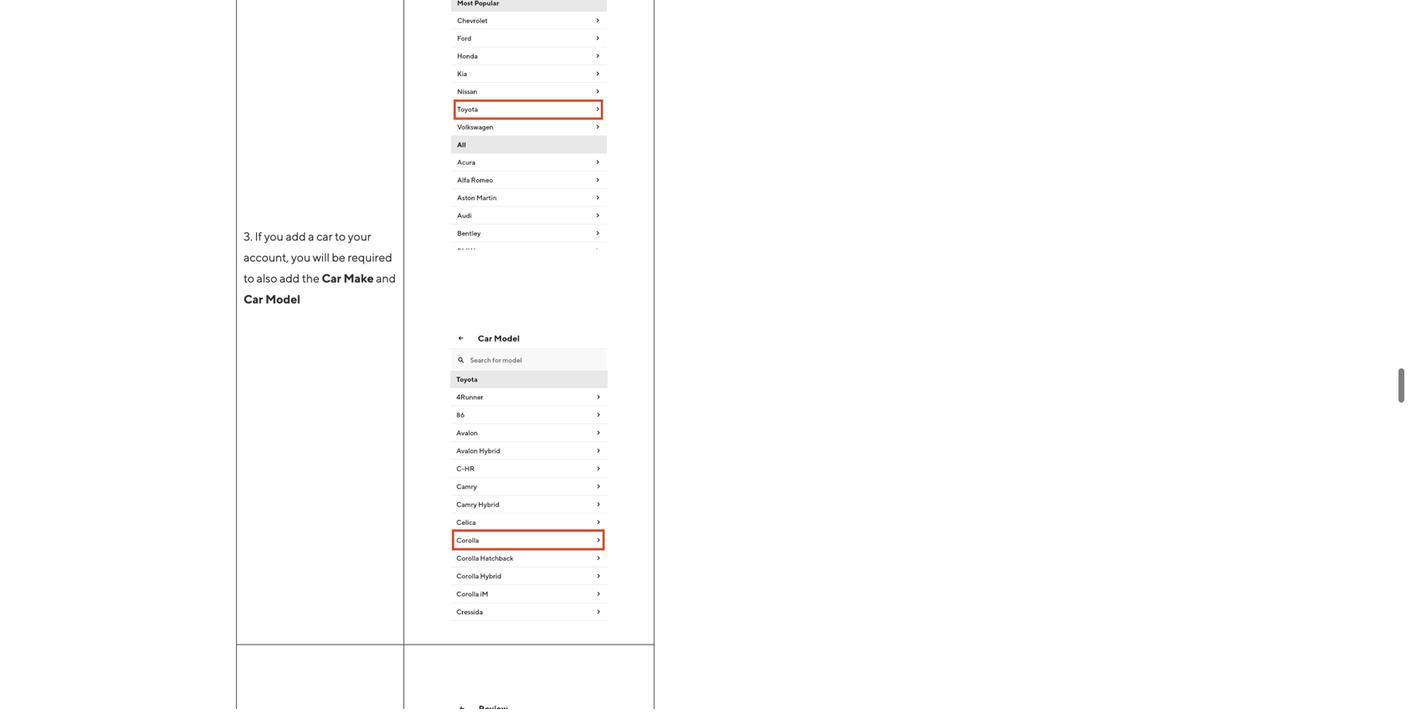 Task type: vqa. For each thing, say whether or not it's contained in the screenshot.
Know
no



Task type: locate. For each thing, give the bounding box(es) containing it.
0 horizontal spatial to
[[244, 264, 254, 277]]

to right car
[[335, 222, 346, 236]]

car
[[322, 264, 341, 277], [244, 285, 263, 298]]

0 vertical spatial add
[[286, 222, 306, 236]]

the
[[302, 264, 320, 277]]

to
[[335, 222, 346, 236], [244, 264, 254, 277]]

1 horizontal spatial you
[[291, 243, 311, 256]]

0 horizontal spatial car
[[244, 285, 263, 298]]

car right the
[[322, 264, 341, 277]]

you right if
[[264, 222, 284, 236]]

1 vertical spatial add
[[280, 264, 300, 277]]

required
[[348, 243, 392, 256]]

to left also
[[244, 264, 254, 277]]

0 vertical spatial to
[[335, 222, 346, 236]]

0 vertical spatial you
[[264, 222, 284, 236]]

be
[[332, 243, 345, 256]]

add left the
[[280, 264, 300, 277]]

you
[[264, 222, 284, 236], [291, 243, 311, 256]]

car down also
[[244, 285, 263, 298]]

and
[[376, 264, 396, 277]]

will
[[313, 243, 330, 256]]

you left will
[[291, 243, 311, 256]]

add left a
[[286, 222, 306, 236]]

your
[[348, 222, 371, 236]]

also
[[257, 264, 277, 277]]

if
[[255, 222, 262, 236]]

make
[[344, 264, 374, 277]]

0 vertical spatial car
[[322, 264, 341, 277]]

add
[[286, 222, 306, 236], [280, 264, 300, 277]]



Task type: describe. For each thing, give the bounding box(es) containing it.
account,
[[244, 243, 289, 256]]

0 horizontal spatial you
[[264, 222, 284, 236]]

car make and car model
[[244, 264, 396, 298]]

1 vertical spatial you
[[291, 243, 311, 256]]

1 vertical spatial car
[[244, 285, 263, 298]]

1 horizontal spatial to
[[335, 222, 346, 236]]

1 vertical spatial to
[[244, 264, 254, 277]]

3.
[[244, 222, 253, 236]]

model
[[265, 285, 300, 298]]

car
[[317, 222, 333, 236]]

1 horizontal spatial car
[[322, 264, 341, 277]]

a
[[308, 222, 314, 236]]

3. if you add a car to your account, you will be required to also add the
[[244, 222, 392, 277]]



